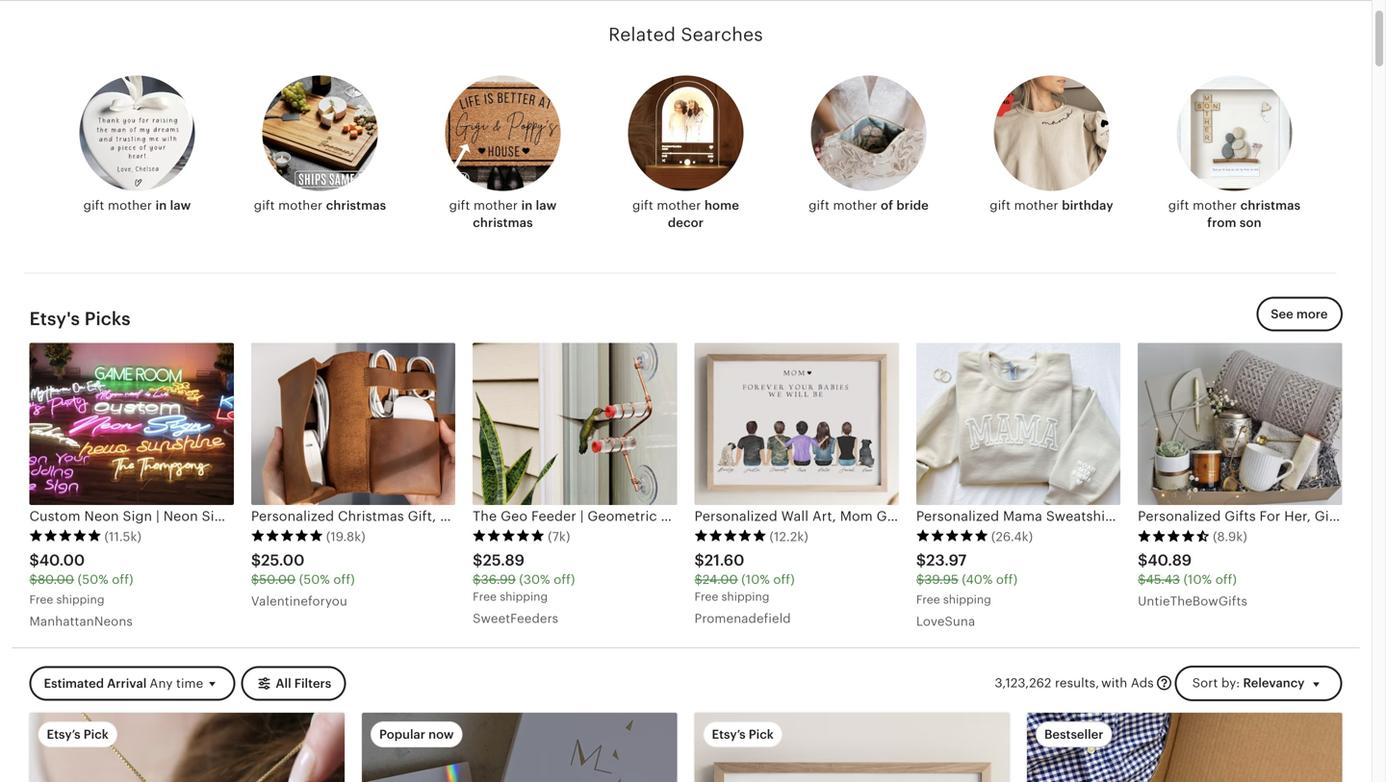 Task type: describe. For each thing, give the bounding box(es) containing it.
product video element for popular now
[[362, 713, 677, 783]]

searches
[[681, 24, 763, 45]]

24.00
[[703, 573, 738, 587]]

1 pick from the left
[[83, 728, 109, 742]]

5 out of 5 stars image for 25.00
[[251, 530, 323, 543]]

free for 25.89
[[473, 591, 497, 604]]

christmas from son
[[1207, 198, 1301, 230]]

5 gift from the left
[[809, 198, 830, 213]]

with
[[1101, 676, 1128, 691]]

off) for 40.00
[[112, 573, 133, 587]]

(12.2k)
[[770, 530, 809, 544]]

(8.9k)
[[1213, 530, 1247, 544]]

picks
[[84, 309, 131, 329]]

2 etsy's pick link from the left
[[695, 713, 1010, 783]]

1 etsy's pick link from the left
[[29, 713, 345, 783]]

5 out of 5 stars image for 23.97
[[916, 530, 988, 543]]

memorialight modern sympathy gift 40 mm crystal ball rainbow maker best for daily remembrance loss of mother father loved one image
[[362, 713, 677, 783]]

any
[[150, 677, 173, 691]]

5 out of 5 stars image for 40.00
[[29, 530, 102, 543]]

etsy's picks
[[29, 309, 131, 329]]

popular
[[379, 728, 425, 742]]

shipping for 21.60
[[722, 591, 770, 604]]

5 out of 5 stars image for 21.60
[[695, 530, 767, 543]]

(19.8k)
[[326, 530, 366, 544]]

see more button
[[1256, 297, 1342, 332]]

40.00
[[39, 552, 85, 569]]

1 law from the left
[[170, 198, 191, 213]]

6 gift from the left
[[990, 198, 1011, 213]]

1 etsy's from the left
[[47, 728, 80, 742]]

3 gift from the left
[[449, 198, 470, 213]]

25.89
[[483, 552, 525, 569]]

2 etsy's from the left
[[712, 728, 746, 742]]

manhattanneons
[[29, 615, 133, 629]]

(30%
[[519, 573, 550, 587]]

bestseller
[[1044, 728, 1104, 742]]

more
[[1297, 307, 1328, 321]]

$ 40.89 $ 45.43 (10% off) untiethebowgifts
[[1138, 552, 1248, 609]]

2 mother from the left
[[278, 198, 323, 213]]

son
[[1240, 216, 1262, 230]]

off) for 23.97
[[996, 573, 1018, 587]]

$ 25.00 $ 50.00 (50% off) valentineforyou
[[251, 552, 355, 609]]

lovesuna
[[916, 615, 975, 629]]

estimated
[[44, 677, 104, 691]]

see
[[1271, 307, 1294, 321]]

popular now
[[379, 728, 454, 742]]

shipping for 25.89
[[500, 591, 548, 604]]

80.00
[[37, 573, 74, 587]]

estimated arrival any time
[[44, 677, 203, 691]]

6 mother from the left
[[1014, 198, 1059, 213]]

sort by: relevancy
[[1192, 676, 1305, 691]]

5 out of 5 stars image for 25.89
[[473, 530, 545, 543]]

gift mother of bride
[[809, 198, 929, 213]]

2 personalized wall art, mom gift from daughter, custom mother son print, mom birthday gift, family portrait, mothers day gift for mom, prints image from the top
[[695, 713, 1010, 783]]

gift mother for in law christmas
[[449, 198, 521, 213]]

gift mother in law
[[83, 198, 191, 213]]

relevancy
[[1243, 676, 1305, 691]]

home decor
[[668, 198, 739, 230]]

off) for 21.60
[[773, 573, 795, 587]]

$ up 50.00
[[251, 552, 261, 569]]

filters
[[294, 677, 331, 691]]

decor
[[668, 216, 704, 230]]

$ 25.89 $ 36.99 (30% off) free shipping sweetfeeders
[[473, 552, 575, 626]]

ready to ship. new heart prayer bowl modern cross religious gifts farmhouse rustic catch all. wood distressed. wedding gift, sympathy gift image
[[1027, 713, 1342, 783]]

in law christmas
[[473, 198, 557, 230]]

christmas for gift mother christmas
[[326, 198, 386, 213]]

4 mother from the left
[[657, 198, 701, 213]]

off) for 40.89
[[1216, 573, 1237, 587]]

gift mother birthday
[[990, 198, 1114, 213]]

(7k)
[[548, 530, 570, 544]]

(10% for 21.60
[[741, 573, 770, 587]]

sort
[[1192, 676, 1218, 691]]

untiethebowgifts
[[1138, 594, 1248, 609]]

$ up "36.99"
[[473, 552, 483, 569]]

shipping for 40.00
[[56, 594, 104, 607]]

all filters button
[[241, 667, 346, 701]]

christmas for in law christmas
[[473, 216, 533, 230]]

law inside in law christmas
[[536, 198, 557, 213]]

combined birth flower bouquet necklace for mother's day, birth flower bouquet necklace for grandma, family necklace for mom, christmas gift image
[[29, 713, 345, 783]]

arrival
[[107, 677, 147, 691]]

$ 23.97 $ 39.95 (40% off) free shipping lovesuna
[[916, 552, 1018, 629]]

25.00
[[261, 552, 305, 569]]

home
[[705, 198, 739, 213]]

custom neon sign | neon sign | wedding signs | name neon sign | led neon light sign | wedding bridesmaid gifts | wall decor | home decor image
[[29, 343, 234, 506]]



Task type: locate. For each thing, give the bounding box(es) containing it.
off) for 25.00
[[333, 573, 355, 587]]

(10% right 24.00
[[741, 573, 770, 587]]

0 horizontal spatial etsy's pick link
[[29, 713, 345, 783]]

5 out of 5 stars image up 25.89
[[473, 530, 545, 543]]

shipping inside $ 40.00 $ 80.00 (50% off) free shipping manhattanneons
[[56, 594, 104, 607]]

6 off) from the left
[[1216, 573, 1237, 587]]

sweetfeeders
[[473, 612, 559, 626]]

36.99
[[481, 573, 516, 587]]

1 5 out of 5 stars image from the left
[[29, 530, 102, 543]]

christmas
[[326, 198, 386, 213], [1241, 198, 1301, 213], [473, 216, 533, 230]]

shipping down the (30%
[[500, 591, 548, 604]]

1 horizontal spatial (10%
[[1184, 573, 1212, 587]]

39.95
[[924, 573, 959, 587]]

$ up 24.00
[[695, 552, 704, 569]]

bride
[[897, 198, 929, 213]]

gift mother for home decor
[[632, 198, 705, 213]]

off) up untiethebowgifts
[[1216, 573, 1237, 587]]

related
[[609, 24, 676, 45]]

of
[[881, 198, 893, 213]]

4 gift from the left
[[632, 198, 653, 213]]

2 etsy's pick from the left
[[712, 728, 774, 742]]

4.5 out of 5 stars image
[[1138, 530, 1210, 543]]

christmas inside in law christmas
[[473, 216, 533, 230]]

$ up manhattanneons on the bottom
[[29, 573, 37, 587]]

0 horizontal spatial christmas
[[326, 198, 386, 213]]

0 horizontal spatial (50%
[[78, 573, 109, 587]]

1 horizontal spatial etsy's pick link
[[695, 713, 1010, 783]]

etsy's
[[29, 309, 80, 329]]

(10% up untiethebowgifts
[[1184, 573, 1212, 587]]

2 pick from the left
[[749, 728, 774, 742]]

from
[[1207, 216, 1237, 230]]

(26.4k)
[[991, 530, 1033, 544]]

$ up sweetfeeders
[[473, 573, 481, 587]]

mother
[[108, 198, 152, 213], [278, 198, 323, 213], [474, 198, 518, 213], [657, 198, 701, 213], [833, 198, 877, 213], [1014, 198, 1059, 213], [1193, 198, 1237, 213]]

5 mother from the left
[[833, 198, 877, 213]]

5 out of 5 stars image up 25.00
[[251, 530, 323, 543]]

1 horizontal spatial etsy's
[[712, 728, 746, 742]]

gift mother
[[449, 198, 521, 213], [632, 198, 705, 213], [1168, 198, 1241, 213]]

shipping inside $ 23.97 $ 39.95 (40% off) free shipping lovesuna
[[943, 594, 991, 607]]

personalized wall art, mom gift from daughter, custom mother son print, mom birthday gift, family portrait, mothers day gift for mom, prints image
[[695, 343, 899, 506], [695, 713, 1010, 783]]

4 5 out of 5 stars image from the left
[[695, 530, 767, 543]]

5 off) from the left
[[996, 573, 1018, 587]]

1 (50% from the left
[[78, 573, 109, 587]]

2 gift from the left
[[254, 198, 275, 213]]

(40%
[[962, 573, 993, 587]]

(50% for 25.00
[[299, 573, 330, 587]]

results,
[[1055, 676, 1099, 691]]

23.97
[[926, 552, 967, 569]]

1 etsy's pick from the left
[[47, 728, 109, 742]]

3 5 out of 5 stars image from the left
[[473, 530, 545, 543]]

by:
[[1222, 676, 1240, 691]]

free down 24.00
[[695, 591, 718, 604]]

5 out of 5 stars image up '40.00'
[[29, 530, 102, 543]]

7 gift from the left
[[1168, 198, 1189, 213]]

in
[[156, 198, 167, 213], [521, 198, 533, 213]]

0 horizontal spatial (10%
[[741, 573, 770, 587]]

see more link
[[1256, 297, 1342, 332]]

0 horizontal spatial pick
[[83, 728, 109, 742]]

etsy's pick
[[47, 728, 109, 742], [712, 728, 774, 742]]

etsy's pick link
[[29, 713, 345, 783], [695, 713, 1010, 783]]

(50% up the valentineforyou
[[299, 573, 330, 587]]

related searches
[[609, 24, 763, 45]]

3 off) from the left
[[554, 573, 575, 587]]

2 (10% from the left
[[1184, 573, 1212, 587]]

birthday
[[1062, 198, 1114, 213]]

law
[[170, 198, 191, 213], [536, 198, 557, 213]]

shipping up 'promenadefield'
[[722, 591, 770, 604]]

2 law from the left
[[536, 198, 557, 213]]

4 off) from the left
[[773, 573, 795, 587]]

1 in from the left
[[156, 198, 167, 213]]

1 gift from the left
[[83, 198, 104, 213]]

3 mother from the left
[[474, 198, 518, 213]]

off) down the (19.8k)
[[333, 573, 355, 587]]

off) inside $ 25.00 $ 50.00 (50% off) valentineforyou
[[333, 573, 355, 587]]

shipping for 23.97
[[943, 594, 991, 607]]

bestseller link
[[1027, 713, 1342, 783]]

1 horizontal spatial product video element
[[695, 713, 1010, 783]]

21.60
[[704, 552, 745, 569]]

1 horizontal spatial law
[[536, 198, 557, 213]]

(10%
[[741, 573, 770, 587], [1184, 573, 1212, 587]]

free inside $ 23.97 $ 39.95 (40% off) free shipping lovesuna
[[916, 594, 940, 607]]

0 horizontal spatial gift mother
[[449, 198, 521, 213]]

5 out of 5 stars image up 21.60
[[695, 530, 767, 543]]

40.89
[[1148, 552, 1192, 569]]

2 5 out of 5 stars image from the left
[[251, 530, 323, 543]]

1 (10% from the left
[[741, 573, 770, 587]]

1 mother from the left
[[108, 198, 152, 213]]

(10% inside $ 21.60 $ 24.00 (10% off) free shipping promenadefield
[[741, 573, 770, 587]]

1 horizontal spatial (50%
[[299, 573, 330, 587]]

$ up the valentineforyou
[[251, 573, 259, 587]]

3,123,262
[[995, 676, 1052, 691]]

$ 40.00 $ 80.00 (50% off) free shipping manhattanneons
[[29, 552, 133, 629]]

7 mother from the left
[[1193, 198, 1237, 213]]

personalized mama sweatshirt with kid names on sleeve, mothers day gift, birthday gift for mom, new mom gift, minimalist cool mom sweater image
[[916, 343, 1121, 506]]

gift mother christmas
[[254, 198, 386, 213]]

off) inside the "$ 40.89 $ 45.43 (10% off) untiethebowgifts"
[[1216, 573, 1237, 587]]

50.00
[[259, 573, 296, 587]]

pick
[[83, 728, 109, 742], [749, 728, 774, 742]]

with ads
[[1101, 676, 1154, 691]]

free down 80.00
[[29, 594, 53, 607]]

(50%
[[78, 573, 109, 587], [299, 573, 330, 587]]

3,123,262 results,
[[995, 676, 1099, 691]]

2 in from the left
[[521, 198, 533, 213]]

free inside $ 21.60 $ 24.00 (10% off) free shipping promenadefield
[[695, 591, 718, 604]]

$
[[29, 552, 39, 569], [251, 552, 261, 569], [473, 552, 483, 569], [695, 552, 704, 569], [916, 552, 926, 569], [1138, 552, 1148, 569], [29, 573, 37, 587], [251, 573, 259, 587], [473, 573, 481, 587], [695, 573, 703, 587], [916, 573, 924, 587], [1138, 573, 1146, 587]]

time
[[176, 677, 203, 691]]

free down "36.99"
[[473, 591, 497, 604]]

in inside in law christmas
[[521, 198, 533, 213]]

etsy's
[[47, 728, 80, 742], [712, 728, 746, 742]]

free for 21.60
[[695, 591, 718, 604]]

shipping inside $ 21.60 $ 24.00 (10% off) free shipping promenadefield
[[722, 591, 770, 604]]

shipping down (40%
[[943, 594, 991, 607]]

1 product video element from the left
[[362, 713, 677, 783]]

2 horizontal spatial gift mother
[[1168, 198, 1241, 213]]

free for 40.00
[[29, 594, 53, 607]]

$ up lovesuna
[[916, 573, 924, 587]]

christmas inside christmas from son
[[1241, 198, 1301, 213]]

1 personalized wall art, mom gift from daughter, custom mother son print, mom birthday gift, family portrait, mothers day gift for mom, prints image from the top
[[695, 343, 899, 506]]

popular now link
[[362, 713, 677, 783]]

off) inside $ 25.89 $ 36.99 (30% off) free shipping sweetfeeders
[[554, 573, 575, 587]]

(50% down '40.00'
[[78, 573, 109, 587]]

0 vertical spatial personalized wall art, mom gift from daughter, custom mother son print, mom birthday gift, family portrait, mothers day gift for mom, prints image
[[695, 343, 899, 506]]

off) right the (30%
[[554, 573, 575, 587]]

personalized gifts for her, gift box for women, best friend birthday gifts, self care box, thinking of you care package, thank you gift box image
[[1138, 343, 1342, 506]]

all filters
[[276, 677, 331, 691]]

(11.5k)
[[104, 530, 142, 544]]

off) down (12.2k)
[[773, 573, 795, 587]]

45.43
[[1146, 573, 1180, 587]]

see more
[[1271, 307, 1328, 321]]

valentineforyou
[[251, 594, 347, 609]]

free inside $ 40.00 $ 80.00 (50% off) free shipping manhattanneons
[[29, 594, 53, 607]]

free inside $ 25.89 $ 36.99 (30% off) free shipping sweetfeeders
[[473, 591, 497, 604]]

product video element
[[362, 713, 677, 783], [695, 713, 1010, 783]]

gift mother for christmas from son
[[1168, 198, 1241, 213]]

free for 23.97
[[916, 594, 940, 607]]

2 gift mother from the left
[[632, 198, 705, 213]]

all
[[276, 677, 291, 691]]

off) down (11.5k)
[[112, 573, 133, 587]]

5 5 out of 5 stars image from the left
[[916, 530, 988, 543]]

personalized christmas gift, travel cable organizer, leather cable organizer, desk organizer, christmas gift for dad, christmas gift for mom image
[[251, 343, 455, 506]]

1 horizontal spatial in
[[521, 198, 533, 213]]

1 horizontal spatial etsy's pick
[[712, 728, 774, 742]]

$ down 4.5 out of 5 stars image
[[1138, 573, 1146, 587]]

1 gift mother from the left
[[449, 198, 521, 213]]

shipping up manhattanneons on the bottom
[[56, 594, 104, 607]]

(50% inside $ 40.00 $ 80.00 (50% off) free shipping manhattanneons
[[78, 573, 109, 587]]

3 gift mother from the left
[[1168, 198, 1241, 213]]

product video element for etsy's pick
[[695, 713, 1010, 783]]

0 horizontal spatial product video element
[[362, 713, 677, 783]]

0 horizontal spatial etsy's
[[47, 728, 80, 742]]

2 horizontal spatial christmas
[[1241, 198, 1301, 213]]

0 horizontal spatial etsy's pick
[[47, 728, 109, 742]]

1 horizontal spatial pick
[[749, 728, 774, 742]]

now
[[428, 728, 454, 742]]

(50% for 40.00
[[78, 573, 109, 587]]

shipping inside $ 25.89 $ 36.99 (30% off) free shipping sweetfeeders
[[500, 591, 548, 604]]

$ up 80.00
[[29, 552, 39, 569]]

5 out of 5 stars image up 23.97
[[916, 530, 988, 543]]

2 product video element from the left
[[695, 713, 1010, 783]]

gift
[[83, 198, 104, 213], [254, 198, 275, 213], [449, 198, 470, 213], [632, 198, 653, 213], [809, 198, 830, 213], [990, 198, 1011, 213], [1168, 198, 1189, 213]]

(50% inside $ 25.00 $ 50.00 (50% off) valentineforyou
[[299, 573, 330, 587]]

$ up 39.95
[[916, 552, 926, 569]]

off) inside $ 23.97 $ 39.95 (40% off) free shipping lovesuna
[[996, 573, 1018, 587]]

1 horizontal spatial gift mother
[[632, 198, 705, 213]]

$ up 45.43
[[1138, 552, 1148, 569]]

ads
[[1131, 676, 1154, 691]]

(10% inside the "$ 40.89 $ 45.43 (10% off) untiethebowgifts"
[[1184, 573, 1212, 587]]

off) for 25.89
[[554, 573, 575, 587]]

off) right (40%
[[996, 573, 1018, 587]]

free
[[473, 591, 497, 604], [695, 591, 718, 604], [29, 594, 53, 607], [916, 594, 940, 607]]

0 horizontal spatial in
[[156, 198, 167, 213]]

the geo feeder | geometric window hummingbird feeder | sweet feeders | copper | aluminum | modern | home decor | glass bottle | suction cup image
[[473, 343, 677, 506]]

$ 21.60 $ 24.00 (10% off) free shipping promenadefield
[[695, 552, 795, 626]]

2 (50% from the left
[[299, 573, 330, 587]]

$ up 'promenadefield'
[[695, 573, 703, 587]]

off) inside $ 21.60 $ 24.00 (10% off) free shipping promenadefield
[[773, 573, 795, 587]]

1 off) from the left
[[112, 573, 133, 587]]

shipping
[[500, 591, 548, 604], [722, 591, 770, 604], [56, 594, 104, 607], [943, 594, 991, 607]]

(10% for 40.89
[[1184, 573, 1212, 587]]

1 vertical spatial personalized wall art, mom gift from daughter, custom mother son print, mom birthday gift, family portrait, mothers day gift for mom, prints image
[[695, 713, 1010, 783]]

promenadefield
[[695, 612, 791, 626]]

0 horizontal spatial law
[[170, 198, 191, 213]]

off)
[[112, 573, 133, 587], [333, 573, 355, 587], [554, 573, 575, 587], [773, 573, 795, 587], [996, 573, 1018, 587], [1216, 573, 1237, 587]]

off) inside $ 40.00 $ 80.00 (50% off) free shipping manhattanneons
[[112, 573, 133, 587]]

2 off) from the left
[[333, 573, 355, 587]]

1 horizontal spatial christmas
[[473, 216, 533, 230]]

5 out of 5 stars image
[[29, 530, 102, 543], [251, 530, 323, 543], [473, 530, 545, 543], [695, 530, 767, 543], [916, 530, 988, 543]]

free down 39.95
[[916, 594, 940, 607]]



Task type: vqa. For each thing, say whether or not it's contained in the screenshot.
$ 40.89 $ 45.43 (10% off) UntieTheBowGifts
yes



